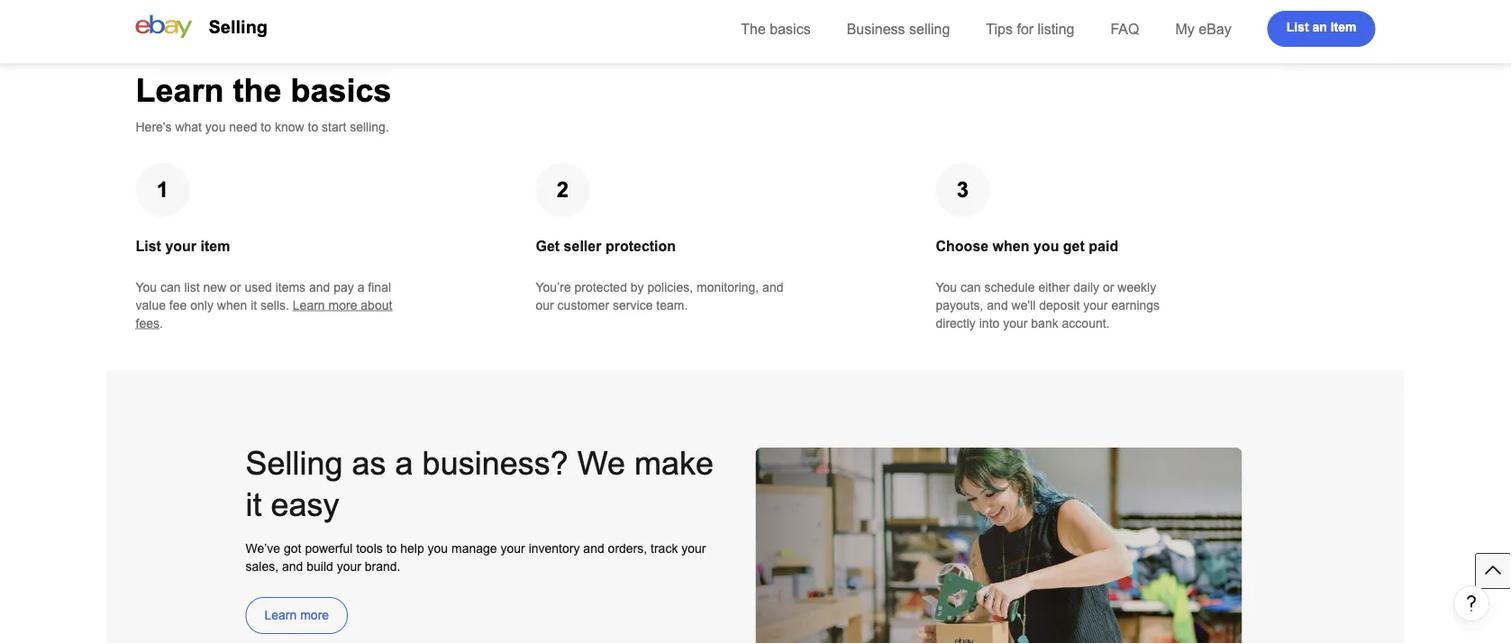 Task type: describe. For each thing, give the bounding box(es) containing it.
list
[[184, 280, 200, 294]]

start
[[322, 120, 346, 134]]

you for 1
[[136, 280, 157, 294]]

inventory
[[529, 542, 580, 556]]

business
[[847, 21, 906, 37]]

you for need
[[205, 120, 226, 134]]

when inside you can list new or used items and pay a final value fee only when it sells.
[[217, 298, 247, 312]]

choose when you get paid
[[936, 238, 1119, 254]]

we'll
[[1012, 298, 1036, 312]]

more for learn more about fees
[[329, 298, 357, 312]]

final
[[368, 280, 391, 294]]

3
[[957, 178, 969, 202]]

fee
[[169, 298, 187, 312]]

my ebay link
[[1176, 21, 1232, 37]]

seller
[[564, 238, 602, 254]]

learn for learn more about fees
[[293, 298, 325, 312]]

2
[[557, 178, 569, 202]]

your down daily
[[1084, 298, 1109, 312]]

here's
[[136, 120, 172, 134]]

fees
[[136, 316, 160, 330]]

tools
[[356, 542, 383, 556]]

learn for learn more
[[265, 609, 297, 623]]

it inside selling as a business? we make it easy
[[246, 487, 262, 523]]

the
[[741, 21, 766, 37]]

schedule
[[985, 280, 1036, 294]]

your up list
[[165, 238, 197, 254]]

for
[[1017, 21, 1034, 37]]

choose
[[936, 238, 989, 254]]

learn more about fees link
[[136, 298, 393, 330]]

0 vertical spatial basics
[[770, 21, 811, 37]]

0 vertical spatial when
[[993, 238, 1030, 254]]

a inside you can list new or used items and pay a final value fee only when it sells.
[[358, 280, 365, 294]]

selling.
[[350, 120, 389, 134]]

make
[[635, 445, 714, 481]]

used
[[245, 280, 272, 294]]

account.
[[1063, 316, 1110, 330]]

tips for listing link
[[987, 21, 1075, 37]]

new
[[203, 280, 226, 294]]

earnings
[[1112, 298, 1160, 312]]

1 vertical spatial basics
[[291, 72, 392, 108]]

get
[[536, 238, 560, 254]]

daily
[[1074, 280, 1100, 294]]

monitoring,
[[697, 280, 759, 294]]

ebay
[[1199, 21, 1232, 37]]

more for learn more
[[300, 609, 329, 623]]

you're protected by policies, monitoring, and our customer service team.
[[536, 280, 784, 312]]

customer
[[558, 298, 610, 312]]

to for the
[[261, 120, 271, 134]]

can for 1
[[160, 280, 181, 294]]

an
[[1313, 20, 1328, 34]]

list your item
[[136, 238, 230, 254]]

learn more
[[265, 609, 329, 623]]

manage
[[452, 542, 497, 556]]

you for get
[[1034, 238, 1060, 254]]

you for 3
[[936, 280, 958, 294]]

selling for selling
[[209, 17, 268, 37]]

only
[[190, 298, 214, 312]]

it inside you can list new or used items and pay a final value fee only when it sells.
[[251, 298, 257, 312]]

you inside we've got powerful tools to help you manage your inventory and orders, track your sales, and build your brand.
[[428, 542, 448, 556]]

powerful
[[305, 542, 353, 556]]

list for list your item
[[136, 238, 161, 254]]

1 horizontal spatial to
[[308, 120, 318, 134]]

or inside 'you can schedule either daily or weekly payouts, and we'll deposit your earnings directly into your bank account.'
[[1104, 280, 1115, 294]]

get seller protection
[[536, 238, 676, 254]]

here's what you need to know to start selling.
[[136, 120, 389, 134]]

know
[[275, 120, 304, 134]]



Task type: vqa. For each thing, say whether or not it's contained in the screenshot.
and in the 'You Can Schedule Either Daily Or Weekly Payouts, And We'Ll Deposit Your Earnings Directly Into Your Bank Account.'
yes



Task type: locate. For each thing, give the bounding box(es) containing it.
by
[[631, 280, 644, 294]]

weekly
[[1118, 280, 1157, 294]]

can
[[160, 280, 181, 294], [961, 280, 981, 294]]

either
[[1039, 280, 1071, 294]]

1 horizontal spatial item
[[1331, 20, 1357, 34]]

it up we've
[[246, 487, 262, 523]]

2 vertical spatial learn
[[265, 609, 297, 623]]

1 vertical spatial item
[[201, 238, 230, 254]]

track
[[651, 542, 678, 556]]

learn for learn the basics
[[136, 72, 224, 108]]

a right as
[[395, 445, 413, 481]]

can up payouts,
[[961, 280, 981, 294]]

protected
[[575, 280, 627, 294]]

1 horizontal spatial when
[[993, 238, 1030, 254]]

1 or from the left
[[230, 280, 241, 294]]

0 horizontal spatial list
[[136, 238, 161, 254]]

0 vertical spatial more
[[329, 298, 357, 312]]

more inside learn more about fees
[[329, 298, 357, 312]]

1 horizontal spatial can
[[961, 280, 981, 294]]

learn up what
[[136, 72, 224, 108]]

list an item link
[[1268, 11, 1376, 47]]

orders,
[[608, 542, 647, 556]]

selling as a business? we make it easy
[[246, 445, 714, 523]]

item up new
[[201, 238, 230, 254]]

you
[[136, 280, 157, 294], [936, 280, 958, 294]]

your down we'll
[[1004, 316, 1028, 330]]

.
[[160, 316, 163, 330]]

learn more link
[[246, 598, 348, 635]]

got
[[284, 542, 302, 556]]

0 horizontal spatial basics
[[291, 72, 392, 108]]

more down pay
[[329, 298, 357, 312]]

0 vertical spatial item
[[1331, 20, 1357, 34]]

paid
[[1089, 238, 1119, 254]]

to for as
[[386, 542, 397, 556]]

0 horizontal spatial a
[[358, 280, 365, 294]]

team.
[[657, 298, 688, 312]]

1 can from the left
[[160, 280, 181, 294]]

help, opens dialogs image
[[1463, 595, 1481, 613]]

0 horizontal spatial or
[[230, 280, 241, 294]]

and left orders,
[[584, 542, 605, 556]]

to right need
[[261, 120, 271, 134]]

1 you from the left
[[136, 280, 157, 294]]

2 horizontal spatial to
[[386, 542, 397, 556]]

can up fee at the left top
[[160, 280, 181, 294]]

to
[[261, 120, 271, 134], [308, 120, 318, 134], [386, 542, 397, 556]]

payouts,
[[936, 298, 984, 312]]

and inside you're protected by policies, monitoring, and our customer service team.
[[763, 280, 784, 294]]

0 horizontal spatial when
[[217, 298, 247, 312]]

learn down items
[[293, 298, 325, 312]]

when up schedule
[[993, 238, 1030, 254]]

and inside you can list new or used items and pay a final value fee only when it sells.
[[309, 280, 330, 294]]

your right track
[[682, 542, 706, 556]]

the basics link
[[741, 21, 811, 37]]

and
[[309, 280, 330, 294], [763, 280, 784, 294], [988, 298, 1009, 312], [584, 542, 605, 556], [282, 560, 303, 574]]

1 vertical spatial you
[[1034, 238, 1060, 254]]

learn
[[136, 72, 224, 108], [293, 298, 325, 312], [265, 609, 297, 623]]

2 you from the left
[[936, 280, 958, 294]]

and left pay
[[309, 280, 330, 294]]

to up brand. on the bottom left of page
[[386, 542, 397, 556]]

learn down sales,
[[265, 609, 297, 623]]

0 vertical spatial learn
[[136, 72, 224, 108]]

list an item
[[1287, 20, 1357, 34]]

faq
[[1111, 21, 1140, 37]]

and inside 'you can schedule either daily or weekly payouts, and we'll deposit your earnings directly into your bank account.'
[[988, 298, 1009, 312]]

value
[[136, 298, 166, 312]]

item for list an item
[[1331, 20, 1357, 34]]

and up into at right
[[988, 298, 1009, 312]]

learn inside learn more about fees
[[293, 298, 325, 312]]

policies,
[[648, 280, 693, 294]]

list down 1
[[136, 238, 161, 254]]

the basics
[[741, 21, 811, 37]]

learn the basics
[[136, 72, 392, 108]]

basics up start
[[291, 72, 392, 108]]

you
[[205, 120, 226, 134], [1034, 238, 1060, 254], [428, 542, 448, 556]]

list left an
[[1287, 20, 1310, 34]]

item right an
[[1331, 20, 1357, 34]]

we've
[[246, 542, 281, 556]]

you right help
[[428, 542, 448, 556]]

list for list an item
[[1287, 20, 1310, 34]]

0 horizontal spatial to
[[261, 120, 271, 134]]

we
[[578, 445, 626, 481]]

learn more about fees
[[136, 298, 393, 330]]

1 horizontal spatial or
[[1104, 280, 1115, 294]]

directly
[[936, 316, 976, 330]]

2 vertical spatial you
[[428, 542, 448, 556]]

0 vertical spatial list
[[1287, 20, 1310, 34]]

deposit
[[1040, 298, 1080, 312]]

you can list new or used items and pay a final value fee only when it sells.
[[136, 280, 391, 312]]

1 vertical spatial more
[[300, 609, 329, 623]]

easy
[[271, 487, 339, 523]]

your down powerful
[[337, 560, 361, 574]]

and down "got" at the bottom left of page
[[282, 560, 303, 574]]

1 horizontal spatial basics
[[770, 21, 811, 37]]

1 vertical spatial list
[[136, 238, 161, 254]]

1 vertical spatial it
[[246, 487, 262, 523]]

1 vertical spatial learn
[[293, 298, 325, 312]]

selling
[[910, 21, 951, 37]]

into
[[980, 316, 1000, 330]]

it down used
[[251, 298, 257, 312]]

0 horizontal spatial can
[[160, 280, 181, 294]]

item
[[1331, 20, 1357, 34], [201, 238, 230, 254]]

you inside 'you can schedule either daily or weekly payouts, and we'll deposit your earnings directly into your bank account.'
[[936, 280, 958, 294]]

sells.
[[261, 298, 289, 312]]

business?
[[423, 445, 569, 481]]

it
[[251, 298, 257, 312], [246, 487, 262, 523]]

build
[[307, 560, 333, 574]]

selling
[[209, 17, 268, 37], [246, 445, 343, 481]]

2 horizontal spatial you
[[1034, 238, 1060, 254]]

faq link
[[1111, 21, 1140, 37]]

or inside you can list new or used items and pay a final value fee only when it sells.
[[230, 280, 241, 294]]

0 vertical spatial you
[[205, 120, 226, 134]]

you're
[[536, 280, 571, 294]]

to inside we've got powerful tools to help you manage your inventory and orders, track your sales, and build your brand.
[[386, 542, 397, 556]]

selling inside selling as a business? we make it easy
[[246, 445, 343, 481]]

protection
[[606, 238, 676, 254]]

business selling link
[[847, 21, 951, 37]]

sales,
[[246, 560, 279, 574]]

basics right the
[[770, 21, 811, 37]]

help
[[401, 542, 424, 556]]

pay
[[334, 280, 354, 294]]

as
[[352, 445, 386, 481]]

1
[[157, 178, 169, 202]]

the
[[233, 72, 282, 108]]

our
[[536, 298, 554, 312]]

you left get
[[1034, 238, 1060, 254]]

your right 'manage'
[[501, 542, 525, 556]]

my ebay
[[1176, 21, 1232, 37]]

1 horizontal spatial list
[[1287, 20, 1310, 34]]

can inside 'you can schedule either daily or weekly payouts, and we'll deposit your earnings directly into your bank account.'
[[961, 280, 981, 294]]

you up value
[[136, 280, 157, 294]]

we've got powerful tools to help you manage your inventory and orders, track your sales, and build your brand.
[[246, 542, 706, 574]]

0 horizontal spatial you
[[136, 280, 157, 294]]

0 vertical spatial it
[[251, 298, 257, 312]]

a right pay
[[358, 280, 365, 294]]

tips for listing
[[987, 21, 1075, 37]]

item for list your item
[[201, 238, 230, 254]]

or right daily
[[1104, 280, 1115, 294]]

and right monitoring,
[[763, 280, 784, 294]]

selling for selling as a business? we make it easy
[[246, 445, 343, 481]]

business selling
[[847, 21, 951, 37]]

tips
[[987, 21, 1013, 37]]

1 vertical spatial when
[[217, 298, 247, 312]]

selling up easy
[[246, 445, 343, 481]]

you inside you can list new or used items and pay a final value fee only when it sells.
[[136, 280, 157, 294]]

0 horizontal spatial you
[[205, 120, 226, 134]]

about
[[361, 298, 393, 312]]

when down new
[[217, 298, 247, 312]]

your
[[165, 238, 197, 254], [1084, 298, 1109, 312], [1004, 316, 1028, 330], [501, 542, 525, 556], [682, 542, 706, 556], [337, 560, 361, 574]]

1 vertical spatial a
[[395, 445, 413, 481]]

1 vertical spatial selling
[[246, 445, 343, 481]]

listing
[[1038, 21, 1075, 37]]

2 can from the left
[[961, 280, 981, 294]]

get
[[1064, 238, 1085, 254]]

0 horizontal spatial item
[[201, 238, 230, 254]]

you can schedule either daily or weekly payouts, and we'll deposit your earnings directly into your bank account.
[[936, 280, 1160, 330]]

1 horizontal spatial you
[[428, 542, 448, 556]]

what
[[175, 120, 202, 134]]

you right what
[[205, 120, 226, 134]]

0 vertical spatial a
[[358, 280, 365, 294]]

or
[[230, 280, 241, 294], [1104, 280, 1115, 294]]

my
[[1176, 21, 1195, 37]]

you up payouts,
[[936, 280, 958, 294]]

list
[[1287, 20, 1310, 34], [136, 238, 161, 254]]

can inside you can list new or used items and pay a final value fee only when it sells.
[[160, 280, 181, 294]]

more
[[329, 298, 357, 312], [300, 609, 329, 623]]

or right new
[[230, 280, 241, 294]]

to left start
[[308, 120, 318, 134]]

can for 3
[[961, 280, 981, 294]]

service
[[613, 298, 653, 312]]

need
[[229, 120, 257, 134]]

more down build
[[300, 609, 329, 623]]

items
[[276, 280, 306, 294]]

2 or from the left
[[1104, 280, 1115, 294]]

a inside selling as a business? we make it easy
[[395, 445, 413, 481]]

1 horizontal spatial you
[[936, 280, 958, 294]]

when
[[993, 238, 1030, 254], [217, 298, 247, 312]]

0 vertical spatial selling
[[209, 17, 268, 37]]

bank
[[1032, 316, 1059, 330]]

brand.
[[365, 560, 401, 574]]

selling up "the"
[[209, 17, 268, 37]]

1 horizontal spatial a
[[395, 445, 413, 481]]



